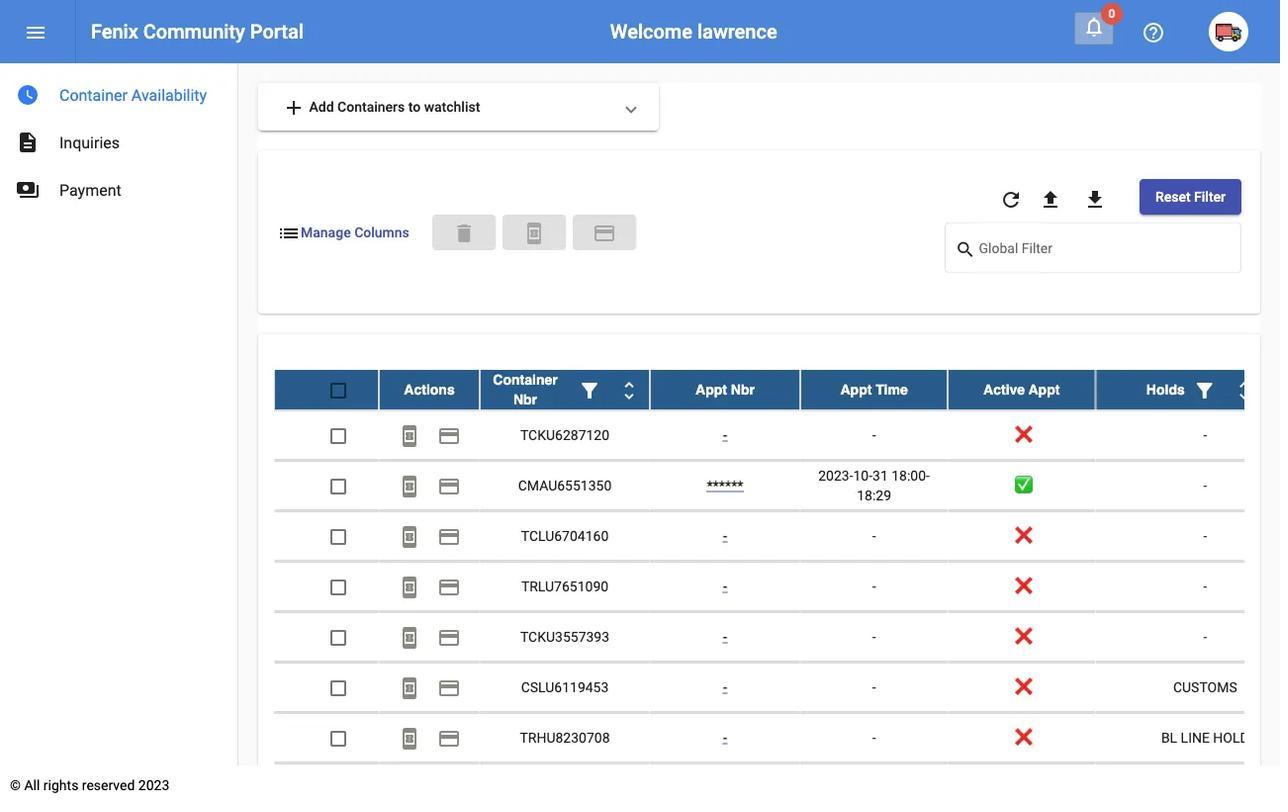 Task type: describe. For each thing, give the bounding box(es) containing it.
book_online for tcku6287120
[[398, 424, 422, 448]]

tcku6287120
[[521, 427, 610, 443]]

refresh button
[[992, 179, 1031, 219]]

filter_alt inside filter_alt popup button
[[578, 379, 602, 402]]

active appt
[[984, 382, 1061, 398]]

4 row from the top
[[274, 511, 1281, 562]]

book_online for tclu6704160
[[398, 525, 422, 549]]

holds filter_alt
[[1147, 379, 1217, 402]]

no color image for book_online button associated with trhu8230708
[[398, 727, 422, 751]]

no color image for book_online button for cslu6119453
[[398, 676, 422, 700]]

filter
[[1195, 189, 1226, 205]]

delete button
[[433, 215, 496, 250]]

bl line hold
[[1162, 730, 1250, 746]]

no color image for refresh "button" at top right
[[1000, 188, 1024, 212]]

- link for trlu7651090
[[723, 578, 728, 595]]

payment button for tcku6287120
[[430, 415, 469, 455]]

9 row from the top
[[274, 764, 1281, 806]]

navigation containing watch_later
[[0, 63, 238, 214]]

file_upload button
[[1031, 179, 1071, 219]]

3 cell from the left
[[480, 764, 650, 806]]

no color image for book_online button corresponding to trlu7651090
[[398, 576, 422, 599]]

payment for tcku3557393
[[438, 626, 461, 650]]

unfold_more for container nbr
[[618, 379, 641, 402]]

******
[[707, 477, 744, 494]]

customs
[[1174, 679, 1238, 695]]

line
[[1182, 730, 1211, 746]]

tcku3557393
[[521, 629, 610, 645]]

description
[[16, 131, 40, 154]]

list
[[277, 221, 301, 245]]

payment for tclu6704160
[[438, 525, 461, 549]]

add
[[309, 98, 334, 115]]

unfold_more button for container nbr
[[610, 370, 649, 409]]

- link for trhu8230708
[[723, 730, 728, 746]]

payment for tcku6287120
[[438, 424, 461, 448]]

watchlist
[[424, 98, 481, 115]]

3 row from the top
[[274, 461, 1281, 511]]

add add containers to watchlist
[[282, 96, 481, 120]]

❌ for tclu6704160
[[1015, 528, 1029, 544]]

payment button for tcku3557393
[[430, 617, 469, 657]]

❌ for tcku3557393
[[1015, 629, 1029, 645]]

search
[[956, 239, 977, 260]]

5 row from the top
[[274, 562, 1281, 612]]

© all rights reserved 2023
[[10, 778, 170, 794]]

no color image for book_online button corresponding to cmau6551350
[[398, 475, 422, 498]]

no color image for payment button for cslu6119453
[[438, 676, 461, 700]]

rights
[[43, 778, 79, 794]]

book_online for trlu7651090
[[398, 576, 422, 599]]

add
[[282, 96, 306, 120]]

18:00-
[[892, 467, 930, 484]]

portal
[[250, 20, 304, 43]]

containers
[[338, 98, 405, 115]]

no color image for tcku3557393's payment button
[[438, 626, 461, 650]]

payment for trhu8230708
[[438, 727, 461, 751]]

2023
[[138, 778, 170, 794]]

no color image for tclu6704160 payment button
[[438, 525, 461, 549]]

help_outline
[[1142, 21, 1166, 44]]

row containing filter_alt
[[274, 370, 1281, 410]]

menu
[[24, 21, 48, 44]]

no color image for container nbr's filter_alt popup button
[[578, 379, 602, 402]]

notifications_none
[[1083, 15, 1107, 39]]

reset filter
[[1156, 189, 1226, 205]]

container availability
[[59, 86, 207, 104]]

list manage columns
[[277, 221, 410, 245]]

unfold_more button for holds
[[1225, 370, 1265, 409]]

no color image containing search
[[956, 238, 980, 262]]

welcome
[[611, 20, 693, 43]]

✅
[[1015, 477, 1029, 494]]

payment for trlu7651090
[[438, 576, 461, 599]]

reserved
[[82, 778, 135, 794]]

book_online button for tcku6287120
[[390, 415, 430, 455]]

no color image for the help_outline popup button
[[1142, 21, 1166, 44]]

holds
[[1147, 382, 1186, 398]]

availability
[[132, 86, 207, 104]]

❌ for trlu7651090
[[1015, 578, 1029, 595]]

nbr for container nbr
[[514, 392, 538, 407]]

book_online for tcku3557393
[[398, 626, 422, 650]]

refresh
[[1000, 188, 1024, 212]]

payment for cslu6119453
[[438, 676, 461, 700]]

book_online button for tclu6704160
[[390, 516, 430, 556]]

unfold_more for holds
[[1233, 379, 1257, 402]]

no color image for menu button
[[24, 21, 48, 44]]

tclu6704160
[[521, 528, 609, 544]]

book_online button for tcku3557393
[[390, 617, 430, 657]]

filter_alt button for holds
[[1186, 370, 1225, 409]]

lawrence
[[698, 20, 778, 43]]

31
[[873, 467, 889, 484]]

no color image containing add
[[282, 96, 306, 120]]

grid containing filter_alt
[[274, 370, 1281, 806]]

no color image containing description
[[16, 131, 40, 154]]

payment button for trhu8230708
[[430, 718, 469, 758]]

container for nbr
[[493, 372, 558, 388]]

delete
[[452, 221, 476, 245]]

1 column header from the left
[[480, 370, 650, 409]]

community
[[143, 20, 245, 43]]

Global Watchlist Filter field
[[980, 244, 1232, 260]]

file_upload
[[1039, 188, 1063, 212]]

no color image for tcku6287120 payment button
[[438, 424, 461, 448]]

reset
[[1156, 189, 1191, 205]]



Task type: locate. For each thing, give the bounding box(es) containing it.
3 appt from the left
[[1029, 382, 1061, 398]]

2 unfold_more button from the left
[[1225, 370, 1265, 409]]

filter_alt right 'holds'
[[1194, 379, 1217, 402]]

no color image inside payment button
[[438, 576, 461, 599]]

5 ❌ from the top
[[1015, 679, 1029, 695]]

1 horizontal spatial unfold_more button
[[1225, 370, 1265, 409]]

manage
[[301, 225, 351, 241]]

1 filter_alt from the left
[[578, 379, 602, 402]]

1 horizontal spatial filter_alt
[[1194, 379, 1217, 402]]

1 - link from the top
[[723, 427, 728, 443]]

2 ❌ from the top
[[1015, 528, 1029, 544]]

2023-10-31 18:00- 18:29
[[819, 467, 930, 503]]

nbr for appt nbr
[[731, 382, 755, 398]]

1 vertical spatial container
[[493, 372, 558, 388]]

delete image
[[452, 221, 476, 245]]

2 filter_alt from the left
[[1194, 379, 1217, 402]]

no color image inside refresh "button"
[[1000, 188, 1024, 212]]

0 horizontal spatial filter_alt
[[578, 379, 602, 402]]

hold
[[1214, 730, 1250, 746]]

6 - link from the top
[[723, 730, 728, 746]]

2 unfold_more from the left
[[1233, 379, 1257, 402]]

trhu8230708
[[520, 730, 610, 746]]

no color image inside unfold_more button
[[1233, 379, 1257, 402]]

6 row from the top
[[274, 612, 1281, 663]]

navigation
[[0, 63, 238, 214]]

no color image for unfold_more button associated with holds
[[1233, 379, 1257, 402]]

book_online button for cslu6119453
[[390, 668, 430, 707]]

grid
[[274, 370, 1281, 806]]

container up inquiries
[[59, 86, 128, 104]]

2 - link from the top
[[723, 528, 728, 544]]

1 unfold_more button from the left
[[610, 370, 649, 409]]

book_online
[[523, 221, 546, 245], [398, 424, 422, 448], [398, 475, 422, 498], [398, 525, 422, 549], [398, 576, 422, 599], [398, 626, 422, 650], [398, 676, 422, 700], [398, 727, 422, 751]]

nbr
[[731, 382, 755, 398], [514, 392, 538, 407]]

payment button for cslu6119453
[[430, 668, 469, 707]]

book_online button for trhu8230708
[[390, 718, 430, 758]]

1 ❌ from the top
[[1015, 427, 1029, 443]]

cmau6551350
[[518, 477, 612, 494]]

©
[[10, 778, 21, 794]]

1 horizontal spatial container
[[493, 372, 558, 388]]

no color image containing watch_later
[[16, 83, 40, 107]]

payment button for trlu7651090
[[430, 567, 469, 606]]

payment button for tclu6704160
[[430, 516, 469, 556]]

no color image for file_upload 'button'
[[1039, 188, 1063, 212]]

0 horizontal spatial unfold_more button
[[610, 370, 649, 409]]

5 - link from the top
[[723, 679, 728, 695]]

payment button for cmau6551350
[[430, 466, 469, 505]]

2 appt from the left
[[841, 382, 872, 398]]

6 cell from the left
[[948, 764, 1096, 806]]

book_online button for trlu7651090
[[390, 567, 430, 606]]

2 row from the top
[[274, 410, 1281, 461]]

appt left time
[[841, 382, 872, 398]]

2023-
[[819, 467, 854, 484]]

- link for tcku3557393
[[723, 629, 728, 645]]

4 cell from the left
[[650, 764, 801, 806]]

2 column header from the left
[[1096, 370, 1281, 409]]

unfold_more
[[618, 379, 641, 402], [1233, 379, 1257, 402]]

active
[[984, 382, 1026, 398]]

5 cell from the left
[[801, 764, 948, 806]]

1 horizontal spatial appt
[[841, 382, 872, 398]]

file_download
[[1084, 188, 1108, 212]]

watch_later
[[16, 83, 40, 107]]

3 ❌ from the top
[[1015, 578, 1029, 595]]

8 row from the top
[[274, 713, 1281, 764]]

time
[[876, 382, 908, 398]]

file_download button
[[1076, 179, 1116, 219]]

❌ for tcku6287120
[[1015, 427, 1029, 443]]

no color image for book_online button associated with tcku3557393
[[398, 626, 422, 650]]

no color image containing notifications_none
[[1083, 15, 1107, 39]]

no color image inside file_download button
[[1084, 188, 1108, 212]]

no color image for payment button for trhu8230708
[[438, 727, 461, 751]]

payment for cmau6551350
[[438, 475, 461, 498]]

2 cell from the left
[[379, 764, 480, 806]]

7 row from the top
[[274, 663, 1281, 713]]

all
[[24, 778, 40, 794]]

unfold_more button up tcku6287120
[[610, 370, 649, 409]]

4 ❌ from the top
[[1015, 629, 1029, 645]]

0 vertical spatial container
[[59, 86, 128, 104]]

cell
[[274, 764, 379, 806], [379, 764, 480, 806], [480, 764, 650, 806], [650, 764, 801, 806], [801, 764, 948, 806], [948, 764, 1096, 806], [1096, 764, 1281, 806]]

menu button
[[16, 12, 55, 51]]

- link for tclu6704160
[[723, 528, 728, 544]]

active appt column header
[[948, 370, 1096, 409]]

no color image inside the help_outline popup button
[[1142, 21, 1166, 44]]

****** link
[[707, 477, 744, 494]]

actions
[[404, 382, 455, 398]]

appt right active
[[1029, 382, 1061, 398]]

1 horizontal spatial nbr
[[731, 382, 755, 398]]

no color image for book_online button corresponding to tcku6287120
[[398, 424, 422, 448]]

2 filter_alt button from the left
[[1186, 370, 1225, 409]]

book_online button for cmau6551350
[[390, 466, 430, 505]]

❌ for trhu8230708
[[1015, 730, 1029, 746]]

appt nbr column header
[[650, 370, 801, 409]]

filter_alt button
[[570, 370, 610, 409], [1186, 370, 1225, 409]]

0 horizontal spatial nbr
[[514, 392, 538, 407]]

container up tcku6287120
[[493, 372, 558, 388]]

filter_alt
[[578, 379, 602, 402], [1194, 379, 1217, 402]]

-
[[723, 427, 728, 443], [873, 427, 877, 443], [1204, 427, 1208, 443], [1204, 477, 1208, 494], [723, 528, 728, 544], [873, 528, 877, 544], [1204, 528, 1208, 544], [723, 578, 728, 595], [873, 578, 877, 595], [1204, 578, 1208, 595], [723, 629, 728, 645], [873, 629, 877, 645], [1204, 629, 1208, 645], [723, 679, 728, 695], [873, 679, 877, 695], [723, 730, 728, 746], [873, 730, 877, 746]]

book_online button
[[503, 215, 566, 250], [390, 415, 430, 455], [390, 466, 430, 505], [390, 516, 430, 556], [390, 567, 430, 606], [390, 617, 430, 657], [390, 668, 430, 707], [390, 718, 430, 758]]

3 - link from the top
[[723, 578, 728, 595]]

container nbr
[[493, 372, 558, 407]]

no color image for unfold_more button associated with container nbr
[[618, 379, 641, 402]]

book_online for cmau6551350
[[398, 475, 422, 498]]

appt nbr
[[696, 382, 755, 398]]

appt for appt nbr
[[696, 382, 728, 398]]

row
[[274, 370, 1281, 410], [274, 410, 1281, 461], [274, 461, 1281, 511], [274, 511, 1281, 562], [274, 562, 1281, 612], [274, 612, 1281, 663], [274, 663, 1281, 713], [274, 713, 1281, 764], [274, 764, 1281, 806]]

no color image containing unfold_more
[[618, 379, 641, 402]]

4 - link from the top
[[723, 629, 728, 645]]

no color image containing file_upload
[[1039, 188, 1063, 212]]

1 cell from the left
[[274, 764, 379, 806]]

to
[[409, 98, 421, 115]]

payment button
[[573, 215, 636, 250], [430, 415, 469, 455], [430, 466, 469, 505], [430, 516, 469, 556], [430, 567, 469, 606], [430, 617, 469, 657], [430, 668, 469, 707], [430, 718, 469, 758]]

0 horizontal spatial column header
[[480, 370, 650, 409]]

no color image inside file_upload 'button'
[[1039, 188, 1063, 212]]

no color image containing menu
[[24, 21, 48, 44]]

nbr up tcku6287120
[[514, 392, 538, 407]]

0 horizontal spatial filter_alt button
[[570, 370, 610, 409]]

container
[[59, 86, 128, 104], [493, 372, 558, 388]]

- link for cslu6119453
[[723, 679, 728, 695]]

no color image containing list
[[277, 221, 301, 245]]

unfold_more button
[[610, 370, 649, 409], [1225, 370, 1265, 409]]

appt time column header
[[801, 370, 948, 409]]

unfold_more button right "holds filter_alt" on the right top
[[1225, 370, 1265, 409]]

no color image for filter_alt popup button corresponding to holds
[[1194, 379, 1217, 402]]

trlu7651090
[[522, 578, 609, 595]]

0 horizontal spatial unfold_more
[[618, 379, 641, 402]]

no color image for book_online button corresponding to tclu6704160
[[398, 525, 422, 549]]

- link
[[723, 427, 728, 443], [723, 528, 728, 544], [723, 578, 728, 595], [723, 629, 728, 645], [723, 679, 728, 695], [723, 730, 728, 746]]

payment
[[59, 181, 121, 199]]

10-
[[854, 467, 873, 484]]

unfold_more left appt nbr
[[618, 379, 641, 402]]

fenix community portal
[[91, 20, 304, 43]]

6 ❌ from the top
[[1015, 730, 1029, 746]]

book_online for trhu8230708
[[398, 727, 422, 751]]

cslu6119453
[[521, 679, 609, 695]]

book_online for cslu6119453
[[398, 676, 422, 700]]

18:29
[[857, 487, 892, 503]]

no color image for file_download button
[[1084, 188, 1108, 212]]

no color image containing refresh
[[1000, 188, 1024, 212]]

1 appt from the left
[[696, 382, 728, 398]]

appt for appt time
[[841, 382, 872, 398]]

fenix
[[91, 20, 138, 43]]

no color image containing payments
[[16, 178, 40, 202]]

columns
[[355, 225, 410, 241]]

payment
[[593, 221, 617, 245], [438, 424, 461, 448], [438, 475, 461, 498], [438, 525, 461, 549], [438, 576, 461, 599], [438, 626, 461, 650], [438, 676, 461, 700], [438, 727, 461, 751]]

appt time
[[841, 382, 908, 398]]

no color image
[[1083, 15, 1107, 39], [16, 83, 40, 107], [16, 178, 40, 202], [1039, 188, 1063, 212], [1084, 188, 1108, 212], [277, 221, 301, 245], [956, 238, 980, 262], [1233, 379, 1257, 402], [398, 475, 422, 498], [398, 525, 422, 549], [398, 576, 422, 599], [438, 576, 461, 599], [398, 676, 422, 700], [398, 727, 422, 751]]

nbr inside container nbr
[[514, 392, 538, 407]]

no color image
[[24, 21, 48, 44], [1142, 21, 1166, 44], [282, 96, 306, 120], [16, 131, 40, 154], [1000, 188, 1024, 212], [523, 221, 546, 245], [593, 221, 617, 245], [578, 379, 602, 402], [618, 379, 641, 402], [1194, 379, 1217, 402], [398, 424, 422, 448], [438, 424, 461, 448], [438, 475, 461, 498], [438, 525, 461, 549], [398, 626, 422, 650], [438, 626, 461, 650], [438, 676, 461, 700], [438, 727, 461, 751]]

appt
[[696, 382, 728, 398], [841, 382, 872, 398], [1029, 382, 1061, 398]]

0 horizontal spatial container
[[59, 86, 128, 104]]

nbr up the ******
[[731, 382, 755, 398]]

1 horizontal spatial unfold_more
[[1233, 379, 1257, 402]]

1 filter_alt button from the left
[[570, 370, 610, 409]]

no color image containing unfold_more
[[1233, 379, 1257, 402]]

no color image inside menu button
[[24, 21, 48, 44]]

payments
[[16, 178, 40, 202]]

2 horizontal spatial appt
[[1029, 382, 1061, 398]]

notifications_none button
[[1075, 12, 1115, 45]]

❌ for cslu6119453
[[1015, 679, 1029, 695]]

filter_alt up tcku6287120
[[578, 379, 602, 402]]

help_outline button
[[1134, 12, 1174, 51]]

no color image for trlu7651090's payment button
[[438, 576, 461, 599]]

❌
[[1015, 427, 1029, 443], [1015, 528, 1029, 544], [1015, 578, 1029, 595], [1015, 629, 1029, 645], [1015, 679, 1029, 695], [1015, 730, 1029, 746]]

unfold_more right "holds filter_alt" on the right top
[[1233, 379, 1257, 402]]

1 unfold_more from the left
[[618, 379, 641, 402]]

0 horizontal spatial appt
[[696, 382, 728, 398]]

welcome lawrence
[[611, 20, 778, 43]]

filter_alt button for container nbr
[[570, 370, 610, 409]]

appt up the ******
[[696, 382, 728, 398]]

1 horizontal spatial filter_alt button
[[1186, 370, 1225, 409]]

no color image containing help_outline
[[1142, 21, 1166, 44]]

container inside 'column header'
[[493, 372, 558, 388]]

no color image inside unfold_more button
[[618, 379, 641, 402]]

reset filter button
[[1140, 179, 1242, 215]]

no color image inside notifications_none popup button
[[1083, 15, 1107, 39]]

7 cell from the left
[[1096, 764, 1281, 806]]

inquiries
[[59, 133, 120, 152]]

nbr inside column header
[[731, 382, 755, 398]]

actions column header
[[379, 370, 480, 409]]

- link for tcku6287120
[[723, 427, 728, 443]]

no color image for notifications_none popup button
[[1083, 15, 1107, 39]]

container for availability
[[59, 86, 128, 104]]

no color image containing payment
[[438, 576, 461, 599]]

no color image containing file_download
[[1084, 188, 1108, 212]]

1 row from the top
[[274, 370, 1281, 410]]

column header
[[480, 370, 650, 409], [1096, 370, 1281, 409]]

1 horizontal spatial column header
[[1096, 370, 1281, 409]]

bl
[[1162, 730, 1178, 746]]

no color image for payment button for cmau6551350
[[438, 475, 461, 498]]



Task type: vqa. For each thing, say whether or not it's contained in the screenshot.
seventh Cell from left
yes



